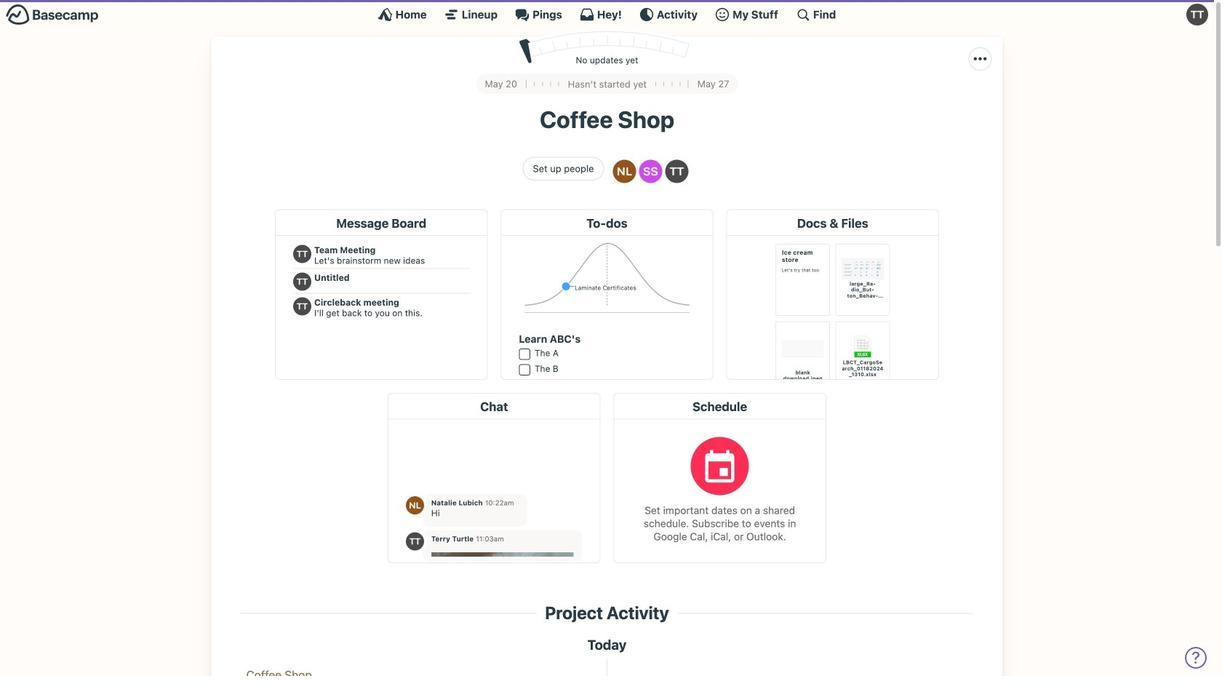 Task type: describe. For each thing, give the bounding box(es) containing it.
terry turtle image inside people on this project element
[[666, 160, 689, 183]]

main element
[[0, 0, 1215, 28]]

sarah silvers image
[[639, 160, 663, 183]]

people on this project element
[[610, 157, 692, 195]]

keyboard shortcut: ⌘ + / image
[[796, 7, 811, 22]]



Task type: vqa. For each thing, say whether or not it's contained in the screenshot.
Main element
yes



Task type: locate. For each thing, give the bounding box(es) containing it.
0 vertical spatial terry turtle image
[[1187, 4, 1209, 25]]

natalie lubich image
[[613, 160, 637, 183]]

switch accounts image
[[6, 4, 99, 26]]

1 horizontal spatial terry turtle image
[[1187, 4, 1209, 25]]

terry turtle image
[[1187, 4, 1209, 25], [666, 160, 689, 183]]

terry turtle image inside main 'element'
[[1187, 4, 1209, 25]]

1 vertical spatial terry turtle image
[[666, 160, 689, 183]]

0 horizontal spatial terry turtle image
[[666, 160, 689, 183]]



